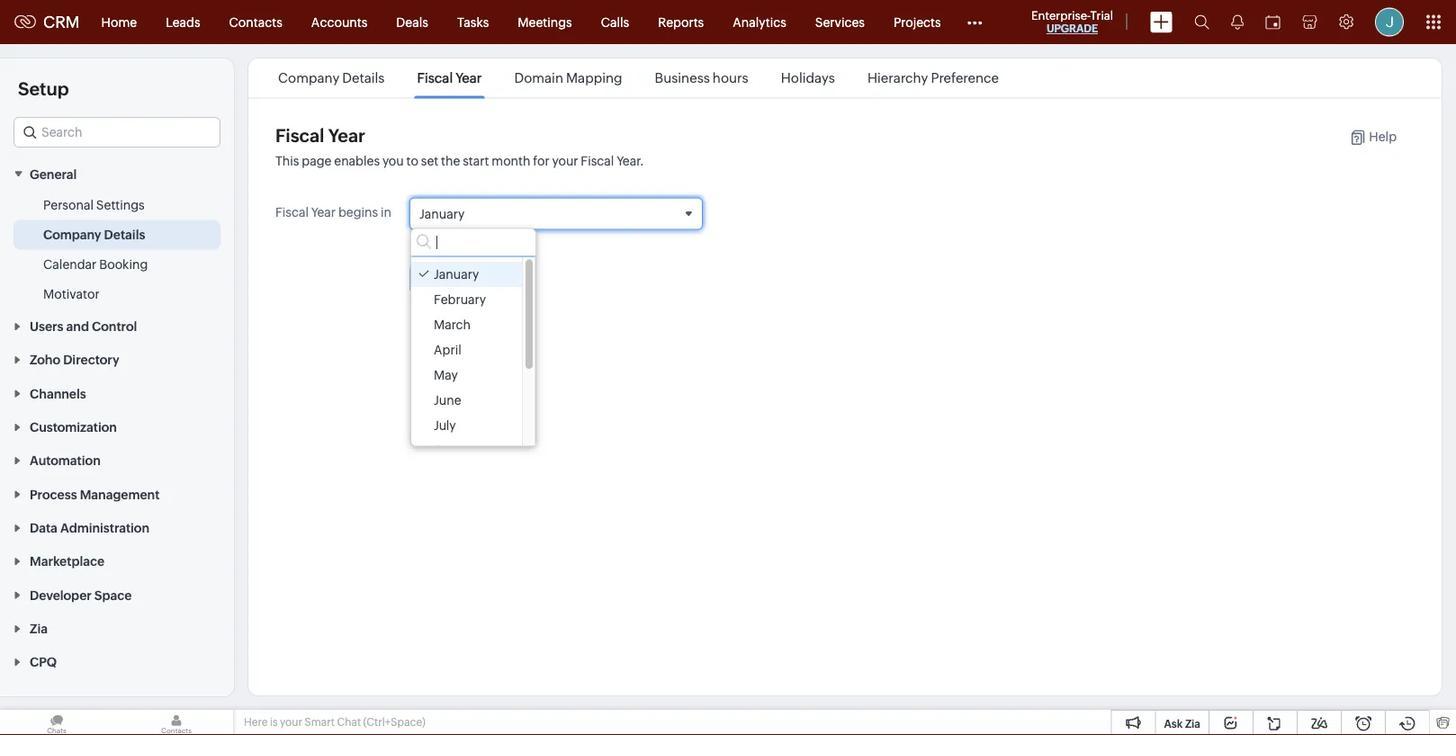Task type: vqa. For each thing, say whether or not it's contained in the screenshot.
top 13
no



Task type: locate. For each thing, give the bounding box(es) containing it.
company details link down accounts
[[275, 70, 388, 86]]

accounts link
[[297, 0, 382, 44]]

fiscal year up page
[[275, 126, 365, 146]]

january up february
[[434, 267, 479, 281]]

fiscal down deals link
[[417, 70, 453, 86]]

1 horizontal spatial company details link
[[275, 70, 388, 86]]

fiscal year link
[[415, 70, 485, 86]]

details up booking
[[104, 227, 145, 242]]

directory
[[63, 353, 119, 367]]

this
[[275, 154, 299, 168]]

0 vertical spatial company details link
[[275, 70, 388, 86]]

company details down accounts
[[278, 70, 385, 86]]

1 horizontal spatial company details
[[278, 70, 385, 86]]

company details down personal settings link
[[43, 227, 145, 242]]

services link
[[801, 0, 880, 44]]

1 vertical spatial company details link
[[43, 225, 145, 243]]

you
[[383, 154, 404, 168]]

the
[[441, 154, 460, 168]]

fiscal
[[417, 70, 453, 86], [275, 126, 325, 146], [581, 154, 614, 168], [275, 205, 309, 219]]

users
[[30, 319, 63, 334]]

0 vertical spatial details
[[342, 70, 385, 86]]

0 vertical spatial company
[[278, 70, 340, 86]]

year down tasks
[[456, 70, 482, 86]]

contacts link
[[215, 0, 297, 44]]

zoho directory
[[30, 353, 119, 367]]

1 horizontal spatial company
[[278, 70, 340, 86]]

general button
[[0, 157, 234, 190]]

tasks
[[457, 15, 489, 29]]

0 horizontal spatial details
[[104, 227, 145, 242]]

chats image
[[0, 710, 113, 736]]

ask
[[1164, 718, 1183, 730]]

settings
[[96, 197, 145, 212]]

automation button
[[0, 444, 234, 477]]

channels
[[30, 387, 86, 401]]

details
[[342, 70, 385, 86], [104, 227, 145, 242]]

year.
[[617, 154, 644, 168]]

Search text field
[[14, 118, 220, 147]]

data
[[30, 521, 58, 535]]

0 vertical spatial company details
[[278, 70, 385, 86]]

motivator
[[43, 287, 100, 301]]

trial
[[1091, 9, 1114, 22]]

users and control button
[[0, 309, 234, 343]]

0 vertical spatial zia
[[30, 622, 48, 636]]

tree
[[411, 257, 536, 463]]

calls
[[601, 15, 629, 29]]

calendar booking
[[43, 257, 148, 271]]

this page enables you to set the start month for your fiscal year.
[[275, 154, 644, 168]]

0 horizontal spatial zia
[[30, 622, 48, 636]]

zoho
[[30, 353, 60, 367]]

meetings
[[518, 15, 572, 29]]

contacts image
[[120, 710, 233, 736]]

year
[[456, 70, 482, 86], [328, 126, 365, 146], [311, 205, 336, 219]]

analytics
[[733, 15, 787, 29]]

booking
[[99, 257, 148, 271]]

home link
[[87, 0, 151, 44]]

None search field
[[411, 229, 536, 257]]

preference
[[931, 70, 999, 86]]

zia
[[30, 622, 48, 636], [1186, 718, 1201, 730]]

company details inside list
[[278, 70, 385, 86]]

start
[[463, 154, 489, 168]]

domain mapping
[[514, 70, 623, 86]]

january down the
[[419, 207, 465, 221]]

1 vertical spatial details
[[104, 227, 145, 242]]

list
[[262, 59, 1016, 98]]

data administration
[[30, 521, 150, 535]]

1 vertical spatial company details
[[43, 227, 145, 242]]

may
[[434, 368, 458, 382]]

your
[[552, 154, 578, 168], [280, 717, 302, 729]]

your right for
[[552, 154, 578, 168]]

zia right ask
[[1186, 718, 1201, 730]]

company details
[[278, 70, 385, 86], [43, 227, 145, 242]]

0 vertical spatial january
[[419, 207, 465, 221]]

enables
[[334, 154, 380, 168]]

here is your smart chat (ctrl+space)
[[244, 717, 426, 729]]

0 horizontal spatial company details
[[43, 227, 145, 242]]

company
[[278, 70, 340, 86], [43, 227, 101, 242]]

here
[[244, 717, 268, 729]]

0 vertical spatial fiscal year
[[417, 70, 482, 86]]

1 vertical spatial company
[[43, 227, 101, 242]]

1 horizontal spatial your
[[552, 154, 578, 168]]

0 horizontal spatial company
[[43, 227, 101, 242]]

users and control
[[30, 319, 137, 334]]

hours
[[713, 70, 749, 86]]

cpq
[[30, 655, 57, 670]]

details inside general region
[[104, 227, 145, 242]]

reports link
[[644, 0, 719, 44]]

begins
[[338, 205, 378, 219]]

zia up the cpq
[[30, 622, 48, 636]]

fiscal year down tasks
[[417, 70, 482, 86]]

august
[[434, 444, 476, 458]]

0 horizontal spatial company details link
[[43, 225, 145, 243]]

year up the enables in the left of the page
[[328, 126, 365, 146]]

smart
[[305, 717, 335, 729]]

profile element
[[1365, 0, 1415, 44]]

projects link
[[880, 0, 956, 44]]

1 vertical spatial zia
[[1186, 718, 1201, 730]]

crm
[[43, 13, 80, 31]]

your right is
[[280, 717, 302, 729]]

0 horizontal spatial fiscal year
[[275, 126, 365, 146]]

month
[[492, 154, 531, 168]]

domain
[[514, 70, 564, 86]]

to
[[407, 154, 419, 168]]

company details inside general region
[[43, 227, 145, 242]]

company up calendar
[[43, 227, 101, 242]]

company down accounts link
[[278, 70, 340, 86]]

signals image
[[1232, 14, 1244, 30]]

company inside list
[[278, 70, 340, 86]]

year left begins
[[311, 205, 336, 219]]

fiscal up the this
[[275, 126, 325, 146]]

(ctrl+space)
[[363, 717, 426, 729]]

calls link
[[587, 0, 644, 44]]

profile image
[[1376, 8, 1404, 36]]

enterprise-
[[1032, 9, 1091, 22]]

1 horizontal spatial fiscal year
[[417, 70, 482, 86]]

None field
[[14, 117, 221, 148]]

management
[[80, 487, 160, 502]]

january
[[419, 207, 465, 221], [434, 267, 479, 281]]

february
[[434, 292, 486, 307]]

accounts
[[311, 15, 368, 29]]

company details link down personal settings link
[[43, 225, 145, 243]]

personal
[[43, 197, 94, 212]]

tree containing january
[[411, 257, 536, 463]]

april
[[434, 343, 462, 357]]

0 vertical spatial year
[[456, 70, 482, 86]]

0 horizontal spatial your
[[280, 717, 302, 729]]

fiscal year
[[417, 70, 482, 86], [275, 126, 365, 146]]

1 horizontal spatial details
[[342, 70, 385, 86]]

details down accounts
[[342, 70, 385, 86]]



Task type: describe. For each thing, give the bounding box(es) containing it.
signals element
[[1221, 0, 1255, 44]]

january inside january field
[[419, 207, 465, 221]]

personal settings link
[[43, 196, 145, 214]]

process
[[30, 487, 77, 502]]

calendar
[[43, 257, 97, 271]]

search image
[[1195, 14, 1210, 30]]

details inside list
[[342, 70, 385, 86]]

leads
[[166, 15, 200, 29]]

crm link
[[14, 13, 80, 31]]

general region
[[0, 190, 234, 309]]

motivator link
[[43, 285, 100, 303]]

hierarchy
[[868, 70, 928, 86]]

list containing company details
[[262, 59, 1016, 98]]

holidays link
[[778, 70, 838, 86]]

for
[[533, 154, 550, 168]]

leads link
[[151, 0, 215, 44]]

marketplace
[[30, 555, 104, 569]]

process management
[[30, 487, 160, 502]]

1 vertical spatial january
[[434, 267, 479, 281]]

business hours
[[655, 70, 749, 86]]

personal settings
[[43, 197, 145, 212]]

contacts
[[229, 15, 283, 29]]

0 vertical spatial your
[[552, 154, 578, 168]]

hierarchy preference
[[868, 70, 999, 86]]

1 vertical spatial fiscal year
[[275, 126, 365, 146]]

fiscal year inside list
[[417, 70, 482, 86]]

reports
[[658, 15, 704, 29]]

set
[[421, 154, 439, 168]]

calendar booking link
[[43, 255, 148, 273]]

data administration button
[[0, 511, 234, 544]]

control
[[92, 319, 137, 334]]

1 vertical spatial your
[[280, 717, 302, 729]]

1 vertical spatial year
[[328, 126, 365, 146]]

is
[[270, 717, 278, 729]]

developer
[[30, 588, 92, 603]]

enterprise-trial upgrade
[[1032, 9, 1114, 35]]

and
[[66, 319, 89, 334]]

company inside general region
[[43, 227, 101, 242]]

process management button
[[0, 477, 234, 511]]

January field
[[410, 199, 702, 229]]

home
[[101, 15, 137, 29]]

fiscal down the this
[[275, 205, 309, 219]]

automation
[[30, 454, 101, 468]]

ask zia
[[1164, 718, 1201, 730]]

year inside list
[[456, 70, 482, 86]]

business
[[655, 70, 710, 86]]

deals link
[[382, 0, 443, 44]]

developer space
[[30, 588, 132, 603]]

search element
[[1184, 0, 1221, 44]]

domain mapping link
[[512, 70, 625, 86]]

administration
[[60, 521, 150, 535]]

space
[[94, 588, 132, 603]]

tasks link
[[443, 0, 503, 44]]

help
[[1370, 129, 1397, 144]]

fiscal year begins in
[[275, 205, 392, 219]]

Other Modules field
[[956, 8, 994, 36]]

business hours link
[[652, 70, 751, 86]]

fiscal left "year."
[[581, 154, 614, 168]]

setup
[[18, 78, 69, 99]]

holidays
[[781, 70, 835, 86]]

create menu image
[[1151, 11, 1173, 33]]

help link
[[1332, 129, 1397, 145]]

deals
[[396, 15, 428, 29]]

2 vertical spatial year
[[311, 205, 336, 219]]

chat
[[337, 717, 361, 729]]

create menu element
[[1140, 0, 1184, 44]]

calendar image
[[1266, 15, 1281, 29]]

services
[[815, 15, 865, 29]]

page
[[302, 154, 332, 168]]

mapping
[[566, 70, 623, 86]]

march
[[434, 318, 471, 332]]

company details link inside list
[[275, 70, 388, 86]]

general
[[30, 167, 77, 181]]

company details link inside general region
[[43, 225, 145, 243]]

customization
[[30, 420, 117, 435]]

meetings link
[[503, 0, 587, 44]]

cpq button
[[0, 645, 234, 679]]

channels button
[[0, 376, 234, 410]]

marketplace button
[[0, 544, 234, 578]]

1 horizontal spatial zia
[[1186, 718, 1201, 730]]

zia inside "dropdown button"
[[30, 622, 48, 636]]

zia button
[[0, 612, 234, 645]]

projects
[[894, 15, 941, 29]]

upgrade
[[1047, 23, 1098, 35]]

hierarchy preference link
[[865, 70, 1002, 86]]

fiscal inside list
[[417, 70, 453, 86]]

zoho directory button
[[0, 343, 234, 376]]

customization button
[[0, 410, 234, 444]]



